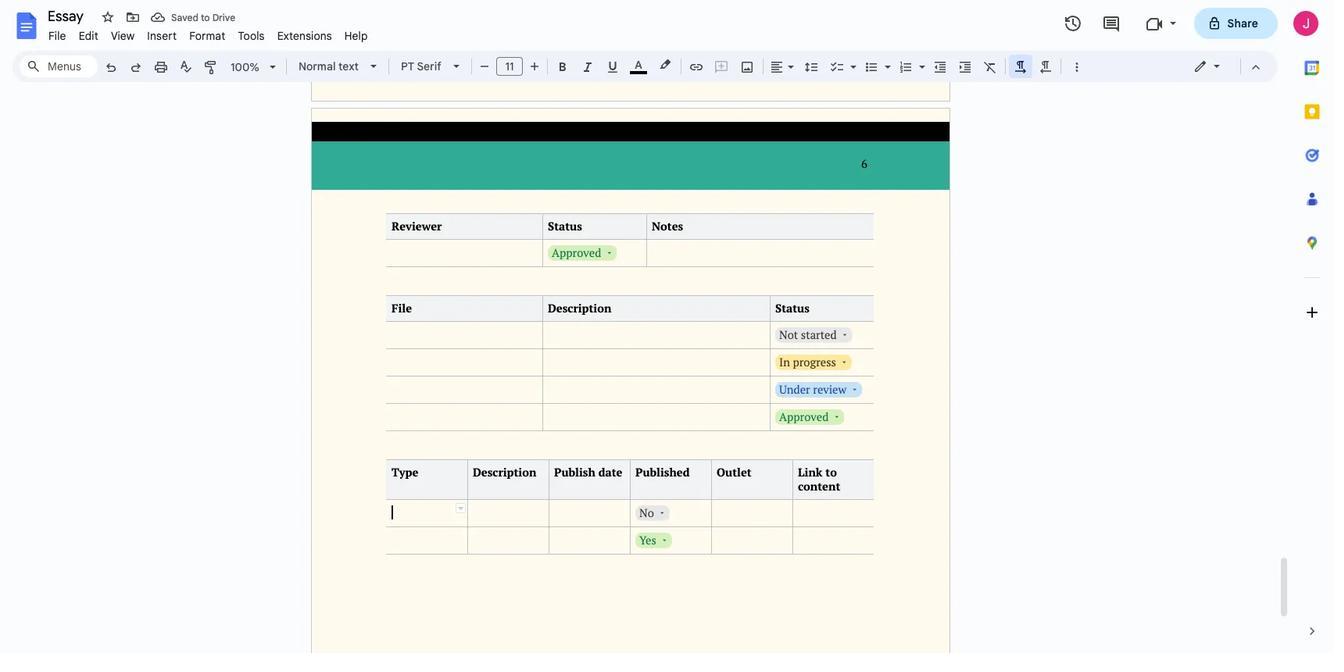 Task type: vqa. For each thing, say whether or not it's contained in the screenshot.
our
no



Task type: locate. For each thing, give the bounding box(es) containing it.
Menus field
[[20, 56, 98, 77]]

text
[[339, 59, 359, 73]]

view
[[111, 29, 135, 43]]

normal text
[[299, 59, 359, 73]]

insert menu item
[[141, 27, 183, 45]]

text color image
[[630, 56, 647, 74]]

menu bar containing file
[[42, 20, 374, 46]]

tools
[[238, 29, 265, 43]]

to
[[201, 11, 210, 23]]

insert
[[147, 29, 177, 43]]

edit
[[79, 29, 98, 43]]

saved to drive button
[[147, 6, 239, 28]]

format
[[189, 29, 226, 43]]

edit menu item
[[72, 27, 105, 45]]

menu bar
[[42, 20, 374, 46]]

font list. pt serif selected. option
[[401, 56, 444, 77]]

serif
[[417, 59, 442, 73]]

line & paragraph spacing image
[[803, 56, 821, 77]]

pt serif
[[401, 59, 442, 73]]

application
[[0, 0, 1335, 654]]

highlight color image
[[657, 56, 674, 74]]

Star checkbox
[[97, 6, 119, 28]]

tab list inside menu bar banner
[[1291, 46, 1335, 610]]

insert image image
[[739, 56, 756, 77]]

tab list
[[1291, 46, 1335, 610]]

format menu item
[[183, 27, 232, 45]]



Task type: describe. For each thing, give the bounding box(es) containing it.
extensions menu item
[[271, 27, 338, 45]]

view menu item
[[105, 27, 141, 45]]

Zoom text field
[[227, 56, 264, 78]]

saved
[[171, 11, 199, 23]]

extensions
[[277, 29, 332, 43]]

tools menu item
[[232, 27, 271, 45]]

Font size field
[[497, 57, 529, 77]]

click to select borders image
[[456, 504, 466, 514]]

pt
[[401, 59, 415, 73]]

Font size text field
[[497, 57, 522, 76]]

share button
[[1194, 8, 1278, 39]]

share
[[1228, 16, 1259, 30]]

menu bar banner
[[0, 0, 1335, 654]]

styles list. normal text selected. option
[[299, 56, 361, 77]]

normal
[[299, 59, 336, 73]]

drive
[[212, 11, 235, 23]]

help menu item
[[338, 27, 374, 45]]

application containing share
[[0, 0, 1335, 654]]

help
[[345, 29, 368, 43]]

saved to drive
[[171, 11, 235, 23]]

mode and view toolbar
[[1182, 51, 1269, 82]]

menu bar inside menu bar banner
[[42, 20, 374, 46]]

Zoom field
[[224, 56, 283, 79]]

file
[[48, 29, 66, 43]]

file menu item
[[42, 27, 72, 45]]

Rename text field
[[42, 6, 92, 25]]

main toolbar
[[97, 0, 1089, 444]]



